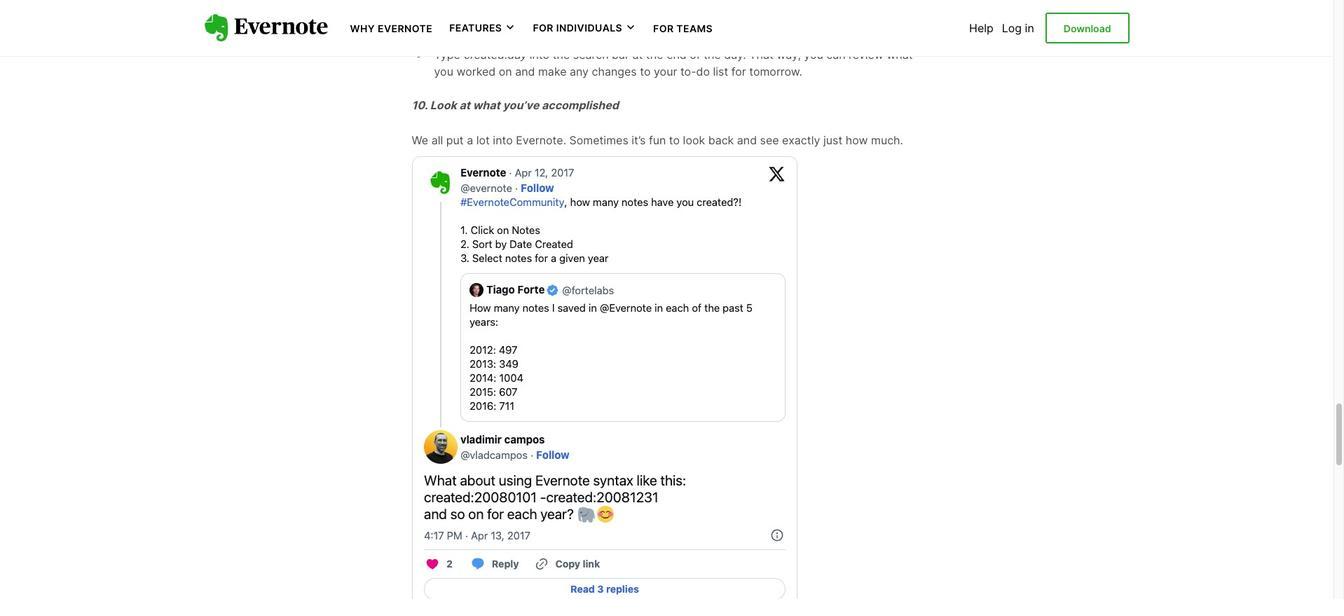 Task type: describe. For each thing, give the bounding box(es) containing it.
for teams
[[653, 22, 713, 34]]

review
[[849, 48, 884, 62]]

brings us a great tip for solving this problem.
[[412, 0, 904, 27]]

day.
[[724, 48, 746, 62]]

created:day
[[464, 48, 527, 62]]

it's
[[632, 133, 646, 147]]

help link
[[970, 21, 994, 35]]

accomplished
[[542, 98, 619, 112]]

of
[[690, 48, 701, 62]]

look
[[683, 133, 705, 147]]

for teams link
[[653, 21, 713, 35]]

all
[[432, 133, 443, 147]]

for for for teams
[[653, 22, 674, 34]]

make
[[538, 65, 567, 79]]

to-
[[681, 65, 696, 79]]

fun
[[649, 133, 666, 147]]

lot
[[476, 133, 490, 147]]

at inside into the search bar at the end of the day. that way, you can review what you worked on and make any changes to your to-do list for tomorrow.
[[633, 48, 643, 62]]

individuals
[[556, 22, 623, 34]]

for individuals button
[[533, 21, 637, 35]]

10. look at what you've accomplished
[[412, 98, 619, 112]]

for inside into the search bar at the end of the day. that way, you can review what you worked on and make any changes to your to-do list for tomorrow.
[[732, 65, 746, 79]]

brings
[[740, 0, 773, 9]]

evernote logo image
[[204, 14, 328, 42]]

changes
[[592, 65, 637, 79]]

evernote
[[378, 22, 433, 34]]

0 horizontal spatial at
[[460, 98, 470, 112]]

any
[[570, 65, 589, 79]]

search
[[573, 48, 609, 62]]

3 the from the left
[[704, 48, 721, 62]]

type created:day
[[434, 48, 530, 62]]

we
[[412, 133, 428, 147]]

why evernote
[[350, 22, 433, 34]]

on
[[499, 65, 512, 79]]

just
[[824, 133, 843, 147]]

2 the from the left
[[646, 48, 664, 62]]

problem.
[[434, 13, 481, 27]]

can
[[827, 48, 846, 62]]

1 vertical spatial into
[[493, 133, 513, 147]]

worked
[[457, 65, 496, 79]]

features button
[[449, 21, 516, 35]]

evernote.
[[516, 133, 566, 147]]

help
[[970, 21, 994, 35]]



Task type: locate. For each thing, give the bounding box(es) containing it.
0 horizontal spatial the
[[553, 48, 570, 62]]

0 horizontal spatial you
[[434, 65, 453, 79]]

1 horizontal spatial at
[[633, 48, 643, 62]]

0 horizontal spatial for
[[533, 22, 554, 34]]

great
[[801, 0, 829, 9]]

do
[[696, 65, 710, 79]]

for
[[848, 0, 863, 9], [732, 65, 746, 79]]

at
[[633, 48, 643, 62], [460, 98, 470, 112]]

0 horizontal spatial for
[[732, 65, 746, 79]]

teams
[[677, 22, 713, 34]]

you down type
[[434, 65, 453, 79]]

way,
[[777, 48, 801, 62]]

10.
[[412, 98, 428, 112]]

bar
[[612, 48, 629, 62]]

you
[[804, 48, 824, 62], [434, 65, 453, 79]]

log
[[1002, 21, 1022, 35]]

end
[[667, 48, 687, 62]]

0 vertical spatial what
[[887, 48, 913, 62]]

how
[[846, 133, 868, 147]]

the up your
[[646, 48, 664, 62]]

download link
[[1046, 12, 1130, 44]]

1 vertical spatial you
[[434, 65, 453, 79]]

1 horizontal spatial the
[[646, 48, 664, 62]]

what left you've
[[473, 98, 500, 112]]

into up make
[[530, 48, 550, 62]]

0 vertical spatial and
[[515, 65, 535, 79]]

for inside button
[[533, 22, 554, 34]]

why evernote link
[[350, 21, 433, 35]]

0 horizontal spatial to
[[640, 65, 651, 79]]

look
[[430, 98, 457, 112]]

for up make
[[533, 22, 554, 34]]

the up make
[[553, 48, 570, 62]]

why
[[350, 22, 375, 34]]

to right fun on the left top
[[669, 133, 680, 147]]

features
[[449, 22, 502, 34]]

exactly
[[782, 133, 820, 147]]

0 vertical spatial a
[[791, 0, 798, 9]]

2 horizontal spatial the
[[704, 48, 721, 62]]

you've
[[503, 98, 539, 112]]

log in
[[1002, 21, 1034, 35]]

tomorrow.
[[749, 65, 803, 79]]

1 vertical spatial for
[[732, 65, 746, 79]]

0 vertical spatial to
[[640, 65, 651, 79]]

type
[[434, 48, 460, 62]]

you left can
[[804, 48, 824, 62]]

into
[[530, 48, 550, 62], [493, 133, 513, 147]]

1 horizontal spatial for
[[653, 22, 674, 34]]

your
[[654, 65, 677, 79]]

1 vertical spatial what
[[473, 98, 500, 112]]

1 vertical spatial and
[[737, 133, 757, 147]]

we all put a lot into evernote. sometimes it's fun to look back and see exactly just how much.
[[412, 133, 904, 147]]

this
[[412, 13, 431, 27]]

1 horizontal spatial into
[[530, 48, 550, 62]]

1 horizontal spatial what
[[887, 48, 913, 62]]

1 vertical spatial a
[[467, 133, 473, 147]]

a right us
[[791, 0, 798, 9]]

1 the from the left
[[553, 48, 570, 62]]

a inside brings us a great tip for solving this problem.
[[791, 0, 798, 9]]

0 vertical spatial at
[[633, 48, 643, 62]]

1 vertical spatial at
[[460, 98, 470, 112]]

what right review
[[887, 48, 913, 62]]

at right look
[[460, 98, 470, 112]]

tip
[[832, 0, 845, 9]]

and left see
[[737, 133, 757, 147]]

a
[[791, 0, 798, 9], [467, 133, 473, 147]]

1 horizontal spatial and
[[737, 133, 757, 147]]

0 vertical spatial into
[[530, 48, 550, 62]]

a left lot on the left top
[[467, 133, 473, 147]]

at right bar
[[633, 48, 643, 62]]

0 horizontal spatial a
[[467, 133, 473, 147]]

solving
[[866, 0, 904, 9]]

download
[[1064, 22, 1111, 34]]

into the search bar at the end of the day. that way, you can review what you worked on and make any changes to your to-do list for tomorrow.
[[434, 48, 913, 79]]

that
[[750, 48, 774, 62]]

0 vertical spatial you
[[804, 48, 824, 62]]

what
[[887, 48, 913, 62], [473, 98, 500, 112]]

0 horizontal spatial and
[[515, 65, 535, 79]]

and inside into the search bar at the end of the day. that way, you can review what you worked on and make any changes to your to-do list for tomorrow.
[[515, 65, 535, 79]]

for individuals
[[533, 22, 623, 34]]

us
[[776, 0, 788, 9]]

1 horizontal spatial to
[[669, 133, 680, 147]]

list
[[713, 65, 729, 79]]

for up end
[[653, 22, 674, 34]]

put
[[446, 133, 464, 147]]

the right of at the top right
[[704, 48, 721, 62]]

for for for individuals
[[533, 22, 554, 34]]

for
[[533, 22, 554, 34], [653, 22, 674, 34]]

log in link
[[1002, 21, 1034, 35]]

into inside into the search bar at the end of the day. that way, you can review what you worked on and make any changes to your to-do list for tomorrow.
[[530, 48, 550, 62]]

0 horizontal spatial into
[[493, 133, 513, 147]]

back
[[708, 133, 734, 147]]

in
[[1025, 21, 1034, 35]]

1 horizontal spatial you
[[804, 48, 824, 62]]

and
[[515, 65, 535, 79], [737, 133, 757, 147]]

sometimes
[[570, 133, 629, 147]]

much.
[[871, 133, 904, 147]]

the
[[553, 48, 570, 62], [646, 48, 664, 62], [704, 48, 721, 62]]

see
[[760, 133, 779, 147]]

1 horizontal spatial a
[[791, 0, 798, 9]]

to
[[640, 65, 651, 79], [669, 133, 680, 147]]

for down day.
[[732, 65, 746, 79]]

1 horizontal spatial for
[[848, 0, 863, 9]]

0 vertical spatial for
[[848, 0, 863, 9]]

for inside brings us a great tip for solving this problem.
[[848, 0, 863, 9]]

to left your
[[640, 65, 651, 79]]

into right lot on the left top
[[493, 133, 513, 147]]

for right tip
[[848, 0, 863, 9]]

what inside into the search bar at the end of the day. that way, you can review what you worked on and make any changes to your to-do list for tomorrow.
[[887, 48, 913, 62]]

and right on
[[515, 65, 535, 79]]

0 horizontal spatial what
[[473, 98, 500, 112]]

1 vertical spatial to
[[669, 133, 680, 147]]

to inside into the search bar at the end of the day. that way, you can review what you worked on and make any changes to your to-do list for tomorrow.
[[640, 65, 651, 79]]



Task type: vqa. For each thing, say whether or not it's contained in the screenshot.
lets
no



